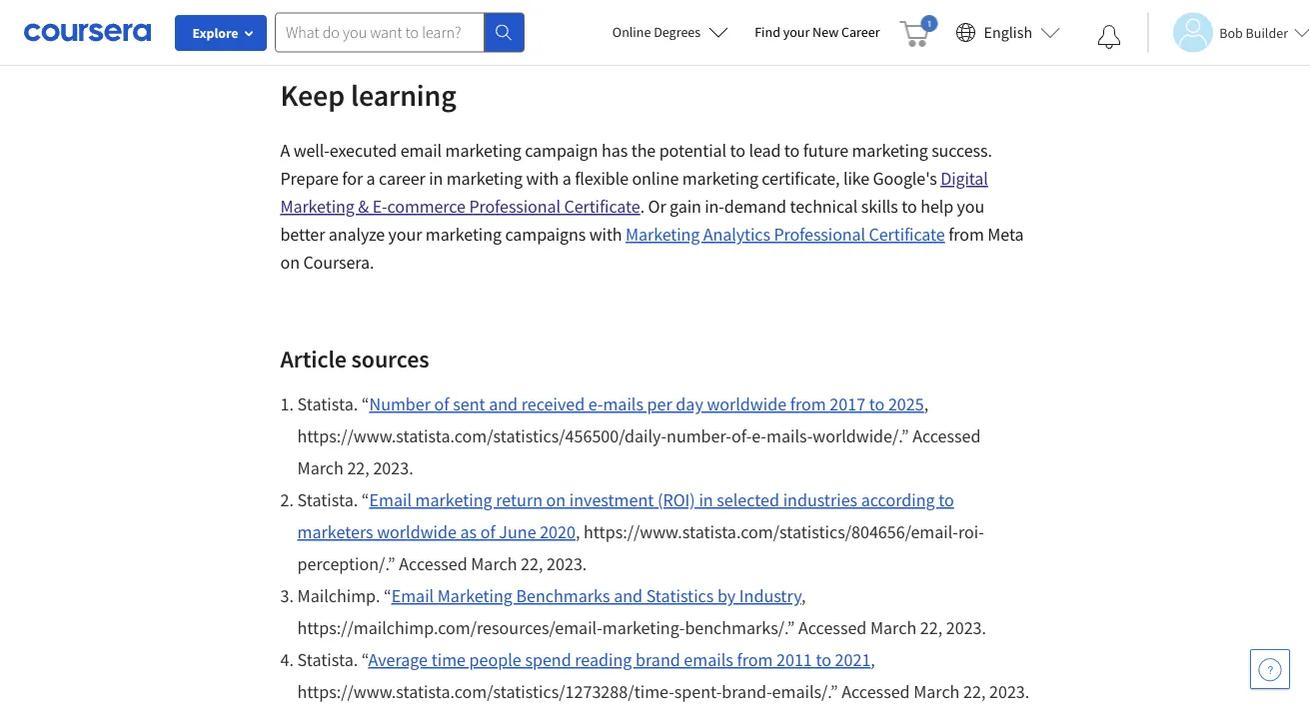 Task type: describe. For each thing, give the bounding box(es) containing it.
mailchimp.
[[297, 585, 380, 608]]

2023. inside , https://www.statista.com/statistics/456500/daily-number-of-e-mails-worldwide/." accessed march 22, 2023.
[[373, 457, 413, 480]]

1 vertical spatial from
[[790, 393, 826, 416]]

or
[[648, 195, 666, 218]]

average time people spend reading brand emails from 2011 to 2021 link
[[368, 649, 871, 672]]

gain
[[670, 195, 701, 218]]

email marketing return on investment (roi) in selected industries according to marketers worldwide as of june 2020 link
[[297, 489, 954, 544]]

has
[[602, 139, 628, 162]]

sources
[[351, 344, 429, 374]]

2017
[[830, 393, 866, 416]]

on inside email marketing return on investment (roi) in selected industries according to marketers worldwide as of june 2020
[[546, 489, 566, 512]]

marketing inside email marketing return on investment (roi) in selected industries according to marketers worldwide as of june 2020
[[415, 489, 492, 512]]

list item containing 3
[[280, 581, 1030, 645]]

coursera.
[[303, 251, 374, 274]]

brand
[[636, 649, 680, 672]]

online
[[632, 167, 679, 190]]

" for email
[[384, 585, 391, 608]]

received
[[521, 393, 585, 416]]

22, inside ', https://mailchimp.com/resources/email-marketing-benchmarks/." accessed march 22, 2023.'
[[920, 617, 943, 640]]

analytics
[[703, 223, 771, 246]]

to left 2021
[[816, 649, 832, 672]]

22, inside , https://www.statista.com/statistics/1273288/time-spent-brand-emails/." accessed march 22, 2023.
[[964, 681, 986, 704]]

per
[[647, 393, 672, 416]]

. for average time people spend reading brand emails from 2011 to 2021
[[289, 649, 294, 672]]

industries
[[783, 489, 858, 512]]

, https://mailchimp.com/resources/email-marketing-benchmarks/." accessed march 22, 2023.
[[297, 585, 987, 640]]

22, inside , https://www.statista.com/statistics/804656/email-roi- perception/." accessed march 22, 2023.
[[521, 553, 543, 576]]

and for sent
[[489, 393, 518, 416]]

marketing analytics professional certificate
[[626, 223, 945, 246]]

2
[[280, 489, 289, 512]]

e- inside , https://www.statista.com/statistics/456500/daily-number-of-e-mails-worldwide/." accessed march 22, 2023.
[[752, 425, 767, 448]]

worldwide inside email marketing return on investment (roi) in selected industries according to marketers worldwide as of june 2020
[[377, 521, 457, 544]]

in-
[[705, 195, 724, 218]]

explore button
[[175, 15, 267, 51]]

marketing up google's
[[852, 139, 928, 162]]

2 vertical spatial from
[[737, 649, 773, 672]]

list containing 1
[[280, 389, 1030, 710]]

return
[[496, 489, 543, 512]]

to inside email marketing return on investment (roi) in selected industries according to marketers worldwide as of june 2020
[[939, 489, 954, 512]]

benchmarks/."
[[685, 617, 795, 640]]

https://www.statista.com/statistics/804656/email-
[[584, 521, 958, 544]]

march inside , https://www.statista.com/statistics/804656/email-roi- perception/." accessed march 22, 2023.
[[471, 553, 517, 576]]

to left the lead
[[730, 139, 746, 162]]

, for mailchimp. " email marketing benchmarks and statistics by industry
[[802, 585, 806, 608]]

degrees
[[654, 23, 701, 41]]

to left 2025
[[869, 393, 885, 416]]

digital
[[941, 167, 988, 190]]

https://mailchimp.com/resources/email-
[[297, 617, 602, 640]]

, https://www.statista.com/statistics/804656/email-roi- perception/." accessed march 22, 2023.
[[297, 521, 984, 576]]

meta
[[988, 223, 1024, 246]]

keep learning
[[280, 76, 457, 113]]

keep
[[280, 76, 345, 113]]

2 horizontal spatial marketing
[[626, 223, 700, 246]]

investment
[[569, 489, 654, 512]]

future
[[803, 139, 849, 162]]

digital marketing & e-commerce professional certificate
[[280, 167, 988, 218]]

2 a from the left
[[562, 167, 571, 190]]

learning
[[351, 76, 457, 113]]

mailchimp. " email marketing benchmarks and statistics by industry
[[297, 585, 802, 608]]

list item containing 2
[[280, 485, 1030, 581]]

explore
[[192, 24, 238, 42]]

mails-
[[767, 425, 813, 448]]

flexible
[[575, 167, 629, 190]]

marketing analytics professional certificate link
[[626, 223, 945, 246]]

0 vertical spatial e-
[[588, 393, 603, 416]]

bob builder
[[1220, 23, 1288, 41]]

technical
[[790, 195, 858, 218]]

to inside . or gain in-demand technical skills to help you better analyze your marketing campaigns with
[[902, 195, 917, 218]]

help
[[921, 195, 954, 218]]

4
[[280, 649, 289, 672]]

according
[[861, 489, 935, 512]]

certificate,
[[762, 167, 840, 190]]

analyze
[[329, 223, 385, 246]]

well-
[[294, 139, 330, 162]]

marketing inside list item
[[438, 585, 513, 608]]

the
[[631, 139, 656, 162]]

spend
[[525, 649, 571, 672]]

spent-
[[674, 681, 722, 704]]

new
[[813, 23, 839, 41]]

number-
[[667, 425, 732, 448]]

march inside ', https://mailchimp.com/resources/email-marketing-benchmarks/." accessed march 22, 2023.'
[[871, 617, 917, 640]]

1 a from the left
[[366, 167, 375, 190]]

perception/."
[[297, 553, 395, 576]]

lead
[[749, 139, 781, 162]]

. for number of sent and received e-mails per day worldwide from 2017 to 2025
[[289, 393, 294, 416]]

online degrees button
[[597, 10, 745, 54]]

(roi)
[[658, 489, 695, 512]]

brand-
[[722, 681, 772, 704]]

article sources
[[280, 344, 429, 374]]

roi-
[[958, 521, 984, 544]]

marketers
[[297, 521, 373, 544]]

english button
[[948, 0, 1069, 65]]

marketing-
[[602, 617, 685, 640]]

a
[[280, 139, 290, 162]]

. for email marketing return on investment (roi) in selected industries according to marketers worldwide as of june 2020
[[289, 489, 294, 512]]

accessed inside ', https://mailchimp.com/resources/email-marketing-benchmarks/." accessed march 22, 2023.'
[[799, 617, 867, 640]]

in inside a well-executed email marketing campaign has the potential to lead to future marketing success. prepare for a career in marketing with a flexible online marketing certificate, like google's
[[429, 167, 443, 190]]

selected
[[717, 489, 780, 512]]

marketing inside . or gain in-demand technical skills to help you better analyze your marketing campaigns with
[[426, 223, 502, 246]]

article
[[280, 344, 347, 374]]

, for statista. " average time people spend reading brand emails from 2011 to 2021
[[871, 649, 875, 672]]

statista. "
[[297, 489, 369, 512]]

3
[[280, 585, 289, 608]]

2 .
[[280, 489, 297, 512]]

like
[[844, 167, 870, 190]]

3 .
[[280, 585, 297, 608]]

online
[[613, 23, 651, 41]]

1
[[280, 393, 289, 416]]



Task type: vqa. For each thing, say whether or not it's contained in the screenshot.
Drive sustainable economic growth and build a competitive workforce with online learning from leading universities and companies.
no



Task type: locate. For each thing, give the bounding box(es) containing it.
worldwide up of-
[[707, 393, 787, 416]]

, for statista. " number of sent and received e-mails per day worldwide from 2017 to 2025
[[924, 393, 929, 416]]

better
[[280, 223, 325, 246]]

1 statista. from the top
[[297, 393, 358, 416]]

e- right number-
[[752, 425, 767, 448]]

marketing up commerce at the top left of the page
[[447, 167, 523, 190]]

marketing right email
[[445, 139, 521, 162]]

22, inside , https://www.statista.com/statistics/456500/daily-number-of-e-mails-worldwide/." accessed march 22, 2023.
[[347, 457, 370, 480]]

2023. inside , https://www.statista.com/statistics/1273288/time-spent-brand-emails/." accessed march 22, 2023.
[[989, 681, 1030, 704]]

marketing up as
[[415, 489, 492, 512]]

, right 2017 on the bottom right of the page
[[924, 393, 929, 416]]

, right 2011
[[871, 649, 875, 672]]

,
[[924, 393, 929, 416], [576, 521, 580, 544], [802, 585, 806, 608], [871, 649, 875, 672]]

" right the mailchimp.
[[384, 585, 391, 608]]

marketing down the prepare
[[280, 195, 355, 218]]

" up the marketers
[[362, 489, 369, 512]]

show notifications image
[[1098, 25, 1122, 49]]

from up brand- at bottom
[[737, 649, 773, 672]]

, inside , https://www.statista.com/statistics/804656/email-roi- perception/." accessed march 22, 2023.
[[576, 521, 580, 544]]

march
[[297, 457, 344, 480], [471, 553, 517, 576], [871, 617, 917, 640], [914, 681, 960, 704]]

marketing down or
[[626, 223, 700, 246]]

campaigns
[[505, 223, 586, 246]]

accessed down as
[[399, 553, 467, 576]]

marketing down commerce at the top left of the page
[[426, 223, 502, 246]]

certificate inside digital marketing & e-commerce professional certificate
[[564, 195, 640, 218]]

day
[[676, 393, 703, 416]]

3 list item from the top
[[280, 581, 1030, 645]]

"
[[362, 393, 369, 416], [362, 489, 369, 512], [384, 585, 391, 608], [362, 649, 368, 672]]

from down you
[[949, 223, 984, 246]]

0 vertical spatial certificate
[[564, 195, 640, 218]]

certificate down skills at the top right of page
[[869, 223, 945, 246]]

statista. for statista. " average time people spend reading brand emails from 2011 to 2021
[[297, 649, 358, 672]]

from meta on coursera.
[[280, 223, 1024, 274]]

0 vertical spatial professional
[[469, 195, 561, 218]]

digital marketing & e-commerce professional certificate link
[[280, 167, 988, 218]]

1 vertical spatial certificate
[[869, 223, 945, 246]]

0 horizontal spatial professional
[[469, 195, 561, 218]]

e-
[[372, 195, 387, 218]]

1 vertical spatial in
[[699, 489, 713, 512]]

list item containing 4
[[280, 645, 1030, 709]]

a down campaign at the left of page
[[562, 167, 571, 190]]

1 .
[[280, 393, 297, 416]]

professional down "technical" at the right
[[774, 223, 866, 246]]

your down commerce at the top left of the page
[[388, 223, 422, 246]]

emails/."
[[772, 681, 838, 704]]

1 horizontal spatial of
[[481, 521, 496, 544]]

1 vertical spatial on
[[546, 489, 566, 512]]

1 vertical spatial marketing
[[626, 223, 700, 246]]

What do you want to learn? text field
[[275, 12, 485, 52]]

0 horizontal spatial e-
[[588, 393, 603, 416]]

0 horizontal spatial with
[[526, 167, 559, 190]]

email up the marketers
[[369, 489, 412, 512]]

june
[[499, 521, 536, 544]]

list item
[[280, 389, 1030, 485], [280, 485, 1030, 581], [280, 581, 1030, 645], [280, 645, 1030, 709]]

1 horizontal spatial in
[[699, 489, 713, 512]]

in inside email marketing return on investment (roi) in selected industries according to marketers worldwide as of june 2020
[[699, 489, 713, 512]]

0 vertical spatial statista.
[[297, 393, 358, 416]]

, https://www.statista.com/statistics/456500/daily-number-of-e-mails-worldwide/." accessed march 22, 2023.
[[297, 393, 981, 480]]

0 horizontal spatial on
[[280, 251, 300, 274]]

and right sent
[[489, 393, 518, 416]]

to left help
[[902, 195, 917, 218]]

statista. right 1
[[297, 393, 358, 416]]

1 horizontal spatial certificate
[[869, 223, 945, 246]]

your
[[783, 23, 810, 41], [388, 223, 422, 246]]

1 horizontal spatial marketing
[[438, 585, 513, 608]]

. down 3 . on the left bottom of page
[[289, 649, 294, 672]]

email inside email marketing return on investment (roi) in selected industries according to marketers worldwide as of june 2020
[[369, 489, 412, 512]]

builder
[[1246, 23, 1288, 41]]

1 horizontal spatial worldwide
[[707, 393, 787, 416]]

0 horizontal spatial a
[[366, 167, 375, 190]]

2023. inside , https://www.statista.com/statistics/804656/email-roi- perception/." accessed march 22, 2023.
[[547, 553, 587, 576]]

1 horizontal spatial e-
[[752, 425, 767, 448]]

0 horizontal spatial marketing
[[280, 195, 355, 218]]

bob builder button
[[1148, 12, 1310, 52]]

0 vertical spatial of
[[434, 393, 449, 416]]

" down article sources
[[362, 393, 369, 416]]

people
[[469, 649, 522, 672]]

time
[[431, 649, 466, 672]]

accessed inside , https://www.statista.com/statistics/1273288/time-spent-brand-emails/." accessed march 22, 2023.
[[842, 681, 910, 704]]

list item containing 1
[[280, 389, 1030, 485]]

1 vertical spatial email
[[391, 585, 434, 608]]

0 vertical spatial marketing
[[280, 195, 355, 218]]

for
[[342, 167, 363, 190]]

success.
[[932, 139, 992, 162]]

1 horizontal spatial professional
[[774, 223, 866, 246]]

1 vertical spatial your
[[388, 223, 422, 246]]

coursera image
[[24, 16, 151, 48]]

, inside ', https://mailchimp.com/resources/email-marketing-benchmarks/." accessed march 22, 2023.'
[[802, 585, 806, 608]]

find your new career
[[755, 23, 880, 41]]

2021
[[835, 649, 871, 672]]

email
[[400, 139, 442, 162]]

1 vertical spatial with
[[589, 223, 622, 246]]

with down digital marketing & e-commerce professional certificate
[[589, 223, 622, 246]]

0 vertical spatial email
[[369, 489, 412, 512]]

" for average
[[362, 649, 368, 672]]

.
[[640, 195, 645, 218], [289, 393, 294, 416], [289, 489, 294, 512], [289, 585, 294, 608], [289, 649, 294, 672]]

number
[[369, 393, 431, 416]]

list
[[280, 389, 1030, 710]]

with inside . or gain in-demand technical skills to help you better analyze your marketing campaigns with
[[589, 223, 622, 246]]

1 horizontal spatial a
[[562, 167, 571, 190]]

, inside , https://www.statista.com/statistics/456500/daily-number-of-e-mails-worldwide/." accessed march 22, 2023.
[[924, 393, 929, 416]]

2 vertical spatial marketing
[[438, 585, 513, 608]]

1 vertical spatial and
[[614, 585, 643, 608]]

from inside from meta on coursera.
[[949, 223, 984, 246]]

statista. for statista. " number of sent and received e-mails per day worldwide from 2017 to 2025
[[297, 393, 358, 416]]

industry
[[739, 585, 802, 608]]

1 horizontal spatial with
[[589, 223, 622, 246]]

as
[[460, 521, 477, 544]]

&
[[358, 195, 369, 218]]

shopping cart: 1 item image
[[900, 15, 938, 47]]

commerce
[[387, 195, 466, 218]]

find your new career link
[[745, 20, 890, 45]]

demand
[[724, 195, 787, 218]]

statista. " number of sent and received e-mails per day worldwide from 2017 to 2025
[[297, 393, 924, 416]]

executed
[[330, 139, 397, 162]]

0 vertical spatial your
[[783, 23, 810, 41]]

you
[[957, 195, 985, 218]]

1 vertical spatial of
[[481, 521, 496, 544]]

1 horizontal spatial and
[[614, 585, 643, 608]]

in up commerce at the top left of the page
[[429, 167, 443, 190]]

career
[[379, 167, 426, 190]]

from
[[949, 223, 984, 246], [790, 393, 826, 416], [737, 649, 773, 672]]

a
[[366, 167, 375, 190], [562, 167, 571, 190]]

help center image
[[1258, 658, 1282, 682]]

campaign
[[525, 139, 598, 162]]

0 horizontal spatial your
[[388, 223, 422, 246]]

worldwide
[[707, 393, 787, 416], [377, 521, 457, 544]]

statista.
[[297, 393, 358, 416], [297, 489, 358, 512], [297, 649, 358, 672]]

certificate down flexible
[[564, 195, 640, 218]]

worldwide left as
[[377, 521, 457, 544]]

2 vertical spatial statista.
[[297, 649, 358, 672]]

from up mails-
[[790, 393, 826, 416]]

0 vertical spatial on
[[280, 251, 300, 274]]

benchmarks
[[516, 585, 610, 608]]

on inside from meta on coursera.
[[280, 251, 300, 274]]

0 horizontal spatial certificate
[[564, 195, 640, 218]]

2 horizontal spatial from
[[949, 223, 984, 246]]

and
[[489, 393, 518, 416], [614, 585, 643, 608]]

march inside , https://www.statista.com/statistics/456500/daily-number-of-e-mails-worldwide/." accessed march 22, 2023.
[[297, 457, 344, 480]]

1 horizontal spatial your
[[783, 23, 810, 41]]

of left sent
[[434, 393, 449, 416]]

statista. up the marketers
[[297, 489, 358, 512]]

statista. for statista. "
[[297, 489, 358, 512]]

worldwide/."
[[813, 425, 909, 448]]

statistics
[[646, 585, 714, 608]]

with inside a well-executed email marketing campaign has the potential to lead to future marketing success. prepare for a career in marketing with a flexible online marketing certificate, like google's
[[526, 167, 559, 190]]

None search field
[[275, 12, 525, 52]]

, down investment
[[576, 521, 580, 544]]

mails
[[603, 393, 644, 416]]

0 vertical spatial from
[[949, 223, 984, 246]]

2 statista. from the top
[[297, 489, 358, 512]]

. for email marketing benchmarks and statistics by industry
[[289, 585, 294, 608]]

number of sent and received e-mails per day worldwide from 2017 to 2025 link
[[369, 393, 924, 416]]

1 vertical spatial worldwide
[[377, 521, 457, 544]]

in right (roi)
[[699, 489, 713, 512]]

to right the lead
[[784, 139, 800, 162]]

accessed up 2021
[[799, 617, 867, 640]]

average
[[368, 649, 428, 672]]

2023. inside ', https://mailchimp.com/resources/email-marketing-benchmarks/." accessed march 22, 2023.'
[[946, 617, 987, 640]]

with down campaign at the left of page
[[526, 167, 559, 190]]

of inside email marketing return on investment (roi) in selected industries according to marketers worldwide as of june 2020
[[481, 521, 496, 544]]

2 list item from the top
[[280, 485, 1030, 581]]

. left or
[[640, 195, 645, 218]]

" down the mailchimp.
[[362, 649, 368, 672]]

, inside , https://www.statista.com/statistics/1273288/time-spent-brand-emails/." accessed march 22, 2023.
[[871, 649, 875, 672]]

your right find
[[783, 23, 810, 41]]

1 horizontal spatial on
[[546, 489, 566, 512]]

" for number
[[362, 393, 369, 416]]

2011
[[777, 649, 812, 672]]

professional inside digital marketing & e-commerce professional certificate
[[469, 195, 561, 218]]

0 vertical spatial with
[[526, 167, 559, 190]]

reading
[[575, 649, 632, 672]]

0 horizontal spatial and
[[489, 393, 518, 416]]

. inside . or gain in-demand technical skills to help you better analyze your marketing campaigns with
[[640, 195, 645, 218]]

on down better
[[280, 251, 300, 274]]

. left the mailchimp.
[[289, 585, 294, 608]]

on up 2020
[[546, 489, 566, 512]]

accessed inside , https://www.statista.com/statistics/804656/email-roi- perception/." accessed march 22, 2023.
[[399, 553, 467, 576]]

marketing
[[445, 139, 521, 162], [852, 139, 928, 162], [447, 167, 523, 190], [682, 167, 758, 190], [426, 223, 502, 246], [415, 489, 492, 512]]

. or gain in-demand technical skills to help you better analyze your marketing campaigns with
[[280, 195, 985, 246]]

marketing up in-
[[682, 167, 758, 190]]

marketing inside digital marketing & e-commerce professional certificate
[[280, 195, 355, 218]]

professional up campaigns
[[469, 195, 561, 218]]

0 horizontal spatial in
[[429, 167, 443, 190]]

your inside . or gain in-demand technical skills to help you better analyze your marketing campaigns with
[[388, 223, 422, 246]]

e- right received
[[588, 393, 603, 416]]

and for benchmarks
[[614, 585, 643, 608]]

0 vertical spatial in
[[429, 167, 443, 190]]

to right according
[[939, 489, 954, 512]]

1 vertical spatial statista.
[[297, 489, 358, 512]]

. left statista. "
[[289, 489, 294, 512]]

3 statista. from the top
[[297, 649, 358, 672]]

online degrees
[[613, 23, 701, 41]]

of-
[[732, 425, 752, 448]]

sent
[[453, 393, 485, 416]]

accessed down 2025
[[913, 425, 981, 448]]

and up marketing-
[[614, 585, 643, 608]]

1 list item from the top
[[280, 389, 1030, 485]]

google's
[[873, 167, 937, 190]]

1 vertical spatial professional
[[774, 223, 866, 246]]

statista. " average time people spend reading brand emails from 2011 to 2021
[[297, 649, 871, 672]]

on
[[280, 251, 300, 274], [546, 489, 566, 512]]

career
[[842, 23, 880, 41]]

0 horizontal spatial of
[[434, 393, 449, 416]]

. down article
[[289, 393, 294, 416]]

by
[[718, 585, 736, 608]]

march inside , https://www.statista.com/statistics/1273288/time-spent-brand-emails/." accessed march 22, 2023.
[[914, 681, 960, 704]]

email up 'https://mailchimp.com/resources/email-'
[[391, 585, 434, 608]]

2020
[[540, 521, 576, 544]]

bob
[[1220, 23, 1243, 41]]

1 horizontal spatial from
[[790, 393, 826, 416]]

marketing up 'https://mailchimp.com/resources/email-'
[[438, 585, 513, 608]]

accessed inside , https://www.statista.com/statistics/456500/daily-number-of-e-mails-worldwide/." accessed march 22, 2023.
[[913, 425, 981, 448]]

to
[[730, 139, 746, 162], [784, 139, 800, 162], [902, 195, 917, 218], [869, 393, 885, 416], [939, 489, 954, 512], [816, 649, 832, 672]]

find
[[755, 23, 781, 41]]

0 horizontal spatial worldwide
[[377, 521, 457, 544]]

2025
[[888, 393, 924, 416]]

accessed down 2021
[[842, 681, 910, 704]]

email marketing return on investment (roi) in selected industries according to marketers worldwide as of june 2020
[[297, 489, 954, 544]]

0 vertical spatial worldwide
[[707, 393, 787, 416]]

statista. right 4
[[297, 649, 358, 672]]

0 horizontal spatial from
[[737, 649, 773, 672]]

0 vertical spatial and
[[489, 393, 518, 416]]

a right for
[[366, 167, 375, 190]]

of right as
[[481, 521, 496, 544]]

1 vertical spatial e-
[[752, 425, 767, 448]]

, up 2011
[[802, 585, 806, 608]]

4 list item from the top
[[280, 645, 1030, 709]]



